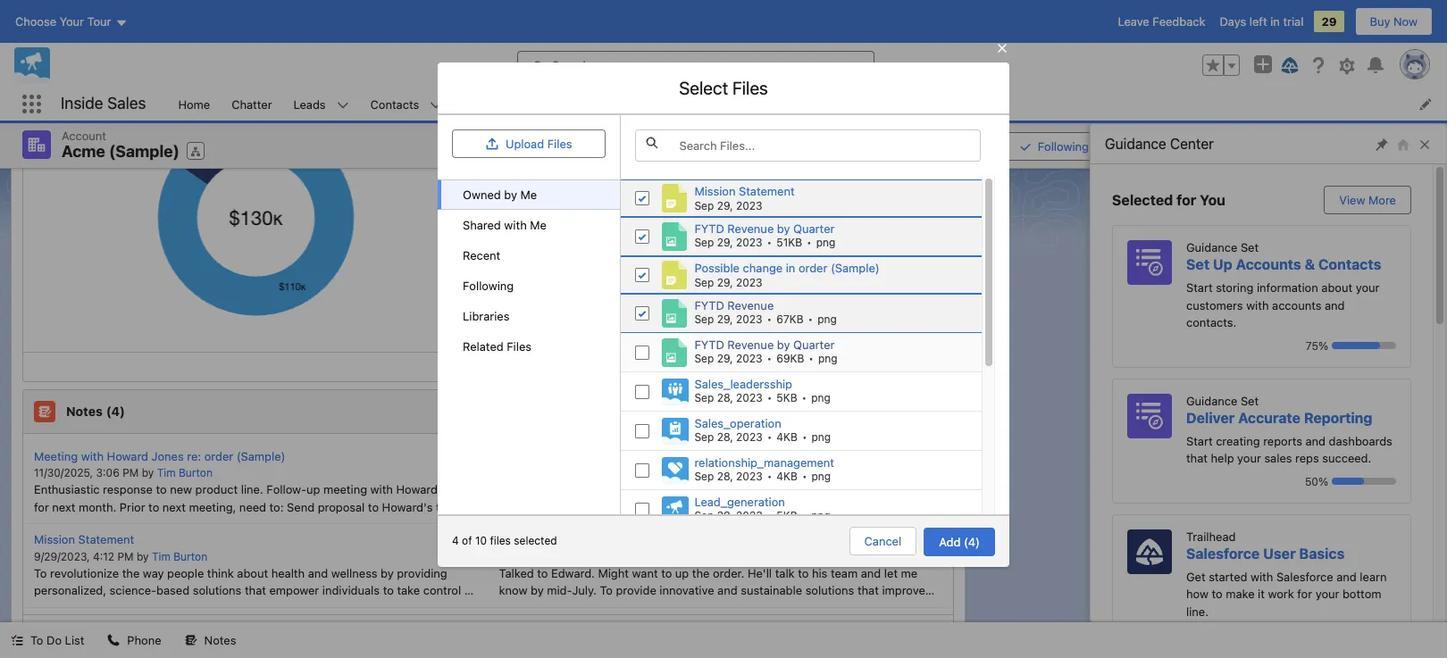 Task type: locate. For each thing, give the bounding box(es) containing it.
files for upload files
[[548, 136, 572, 151]]

solutions inside mission statement 9/29/2023, 4:12 pm by tim burton to revolutionize the way people think about health and wellness by providing personalized, science-based solutions that empower individuals to take control of their own health.
[[193, 584, 242, 598]]

files inside button
[[548, 136, 572, 151]]

all opportunities up upload files
[[513, 54, 604, 68]]

need
[[239, 500, 266, 514]]

1 horizontal spatial in
[[786, 261, 796, 275]]

fytd revenue
[[695, 298, 774, 313]]

1 vertical spatial following
[[463, 279, 514, 293]]

learn
[[1361, 570, 1388, 584]]

3 2023 from the top
[[736, 276, 763, 289]]

png image left sales_leadersship
[[663, 379, 689, 405]]

set for set
[[1241, 240, 1259, 255]]

mission inside mission statement sep 29, 2023
[[695, 184, 736, 198]]

sustainable
[[741, 584, 803, 598]]

0 vertical spatial set
[[1241, 240, 1259, 255]]

1 horizontal spatial account
[[1167, 139, 1212, 153]]

0 vertical spatial statement
[[739, 184, 795, 198]]

files
[[490, 534, 511, 548]]

account down inside
[[62, 129, 106, 143]]

1 horizontal spatial notes
[[204, 634, 236, 648]]

new button
[[889, 398, 941, 425]]

0 horizontal spatial about
[[237, 566, 268, 580]]

want
[[632, 566, 658, 580]]

4 sep from the top
[[695, 313, 714, 326]]

guidance up up
[[1187, 240, 1238, 255]]

progress bar image right 75%
[[1333, 342, 1381, 349]]

4 28, from the top
[[717, 509, 734, 523]]

people
[[167, 566, 204, 580], [562, 601, 598, 615]]

guidance set deliver accurate reporting start creating reports and dashboards that help your sales reps succeed.
[[1187, 394, 1393, 466]]

with inside shared with me 'link'
[[504, 218, 527, 232]]

text default image inside to do list button
[[11, 635, 23, 647]]

me inside 'link'
[[530, 218, 547, 232]]

29,
[[717, 199, 733, 212], [717, 236, 733, 249], [717, 276, 733, 289], [717, 313, 733, 326], [717, 352, 733, 365]]

2 fytd revenue by quarter from the top
[[695, 338, 835, 352]]

0 vertical spatial to
[[34, 566, 47, 580]]

by right owned
[[504, 187, 517, 202]]

1 vertical spatial people
[[562, 601, 598, 615]]

it
[[1259, 587, 1265, 601]]

3 sep 28, 2023 from the top
[[695, 470, 763, 483]]

talked
[[499, 566, 534, 580]]

1 vertical spatial revenue
[[728, 298, 774, 313]]

think
[[207, 566, 234, 580]]

2 horizontal spatial that
[[1187, 451, 1208, 466]]

5 for sales_leadersship
[[777, 391, 784, 405]]

and up empower
[[308, 566, 328, 580]]

1 start from the top
[[1187, 281, 1213, 295]]

4 kb up "relationship_management"
[[777, 431, 798, 444]]

2 quarter from the top
[[794, 338, 835, 352]]

pm up response
[[123, 467, 139, 480]]

change inside possible change in order (sample) sep 29, 2023
[[743, 261, 783, 275]]

2 vertical spatial files
[[507, 339, 532, 354]]

1 vertical spatial fytd revenue by quarter
[[695, 338, 835, 352]]

me
[[521, 187, 537, 202], [530, 218, 547, 232]]

2 28, from the top
[[717, 431, 734, 444]]

0 horizontal spatial change
[[548, 533, 587, 547]]

line. inside meeting with howard jones re: order (sample) 11/30/2025, 3:06 pm by tim burton enthusiastic response to new product line. follow-up meeting with howard is set for next month. prior to next meeting, need to: send proposal to howard's team make adjustments to demo do run through with anne and jason
[[241, 483, 263, 497]]

for left you
[[1177, 192, 1197, 208]]

4
[[777, 431, 784, 444], [777, 470, 784, 483], [452, 534, 459, 548]]

4 29, from the top
[[717, 313, 733, 326]]

0 vertical spatial sep 29, 2023
[[695, 236, 763, 249]]

2 sep 28, 2023 from the top
[[695, 431, 763, 444]]

revenue
[[728, 221, 774, 236], [728, 298, 774, 313], [728, 338, 774, 352]]

pm
[[123, 467, 139, 480], [117, 550, 134, 563], [585, 550, 601, 563]]

0 horizontal spatial for
[[34, 500, 49, 514]]

1 vertical spatial quarter
[[794, 338, 835, 352]]

0 vertical spatial progress bar progress bar
[[1333, 342, 1397, 349]]

notes for notes (4)
[[66, 404, 103, 419]]

notes
[[66, 404, 103, 419], [204, 634, 236, 648]]

png image up tim burton
[[663, 418, 689, 445]]

and up bottom
[[1337, 570, 1357, 584]]

order inside possible change in order (sample) 9/29/2023, 3:05 pm talked to edward. might want to up the order. he'll talk to his team and let me know by mid-july. to provide innovative and sustainable solutions that improve the lives of people around the world.
[[603, 533, 632, 547]]

pm inside meeting with howard jones re: order (sample) 11/30/2025, 3:06 pm by tim burton enthusiastic response to new product line. follow-up meeting with howard is set for next month. prior to next meeting, need to: send proposal to howard's team make adjustments to demo do run through with anne and jason
[[123, 467, 139, 480]]

add
[[940, 536, 961, 550]]

1 horizontal spatial order
[[603, 533, 632, 547]]

in up might
[[591, 533, 600, 547]]

by
[[87, 25, 101, 40]]

2 vertical spatial view
[[467, 622, 493, 637]]

mission inside mission statement 9/29/2023, 4:12 pm by tim burton to revolutionize the way people think about health and wellness by providing personalized, science-based solutions that empower individuals to take control of their own health.
[[34, 533, 75, 547]]

png image for sales_operation
[[663, 418, 689, 445]]

sep 28, 2023
[[695, 391, 763, 405], [695, 431, 763, 444], [695, 470, 763, 483], [695, 509, 763, 523]]

to left his on the bottom right
[[798, 566, 809, 580]]

9/29/2023, down selected
[[499, 550, 555, 563]]

chatter link
[[221, 88, 283, 121]]

0 horizontal spatial statement
[[78, 533, 134, 547]]

up up the innovative
[[676, 566, 689, 580]]

2 fytd from the top
[[695, 298, 725, 313]]

line. inside trailhead salesforce user basics get started with salesforce and learn how to make it work for your bottom line.
[[1187, 605, 1209, 619]]

2 vertical spatial order
[[603, 533, 632, 547]]

in inside possible change in order (sample) sep 29, 2023
[[786, 261, 796, 275]]

sep 29, 2023 left the 67
[[695, 313, 763, 326]]

3 sep 29, 2023 from the top
[[695, 352, 763, 365]]

0 horizontal spatial order
[[204, 449, 233, 463]]

that left help
[[1187, 451, 1208, 466]]

view inside view account hierarchy button
[[1138, 139, 1164, 153]]

0 vertical spatial 4
[[777, 431, 784, 444]]

1 vertical spatial progress bar progress bar
[[1333, 478, 1397, 485]]

2 horizontal spatial for
[[1298, 587, 1313, 601]]

shared with me
[[463, 218, 547, 232]]

make
[[1226, 587, 1255, 601]]

2 horizontal spatial your
[[1356, 281, 1380, 295]]

1 horizontal spatial do
[[183, 517, 199, 532]]

1 vertical spatial view
[[1340, 193, 1366, 207]]

files for related files
[[507, 339, 532, 354]]

up left meeting
[[307, 483, 320, 497]]

2023 left the 67
[[736, 313, 763, 326]]

pm inside possible change in order (sample) 9/29/2023, 3:05 pm talked to edward. might want to up the order. he'll talk to his team and let me know by mid-july. to provide innovative and sustainable solutions that improve the lives of people around the world.
[[585, 550, 601, 563]]

your down creating on the bottom right
[[1238, 451, 1262, 466]]

1 horizontal spatial all opportunities
[[513, 54, 604, 68]]

sep inside mission statement sep 29, 2023
[[695, 199, 714, 212]]

your left bottom
[[1316, 587, 1340, 601]]

2 progress bar image from the top
[[1333, 478, 1365, 485]]

meeting,
[[189, 500, 236, 514]]

3 revenue from the top
[[728, 338, 774, 352]]

group
[[1203, 55, 1241, 76]]

1 all opportunities button from the left
[[34, 47, 278, 74]]

by up lives
[[531, 584, 544, 598]]

upload files
[[506, 136, 572, 151]]

and right accounts
[[1325, 298, 1346, 312]]

innovative
[[660, 584, 715, 598]]

4 kb up lead_generation
[[777, 470, 798, 483]]

get
[[1187, 570, 1206, 584]]

1 progress bar progress bar from the top
[[1333, 342, 1397, 349]]

and up reps on the bottom right of the page
[[1306, 434, 1326, 448]]

team
[[436, 500, 463, 514], [831, 566, 858, 580]]

0 horizontal spatial all opportunities button
[[34, 47, 278, 74]]

salesforce down trailhead
[[1187, 546, 1260, 562]]

statement down the adjustments
[[78, 533, 134, 547]]

1 fytd revenue by quarter from the top
[[695, 221, 835, 236]]

1 vertical spatial sep 29, 2023
[[695, 313, 763, 326]]

by up response
[[142, 467, 154, 480]]

5 kb up talk
[[777, 509, 798, 523]]

0 vertical spatial mission
[[695, 184, 736, 198]]

of inside mission statement 9/29/2023, 4:12 pm by tim burton to revolutionize the way people think about health and wellness by providing personalized, science-based solutions that empower individuals to take control of their own health.
[[465, 584, 475, 598]]

to inside button
[[30, 634, 43, 648]]

51
[[777, 236, 788, 249]]

4 of 10 files selected
[[452, 534, 557, 548]]

of left 10
[[462, 534, 472, 548]]

sep inside possible change in order (sample) sep 29, 2023
[[695, 276, 714, 289]]

0 horizontal spatial send
[[287, 500, 315, 514]]

0 horizontal spatial line.
[[241, 483, 263, 497]]

29, for 69
[[717, 352, 733, 365]]

2023 up lead_generation
[[737, 470, 763, 483]]

about inside mission statement 9/29/2023, 4:12 pm by tim burton to revolutionize the way people think about health and wellness by providing personalized, science-based solutions that empower individuals to take control of their own health.
[[237, 566, 268, 580]]

0 horizontal spatial all opportunities
[[47, 54, 138, 68]]

1 vertical spatial me
[[530, 218, 547, 232]]

quarter right 51
[[794, 221, 835, 236]]

to inside mission statement 9/29/2023, 4:12 pm by tim burton to revolutionize the way people think about health and wellness by providing personalized, science-based solutions that empower individuals to take control of their own health.
[[34, 566, 47, 580]]

quarter for 51 kb
[[794, 221, 835, 236]]

1 horizontal spatial send
[[673, 97, 701, 111]]

1 vertical spatial mission
[[34, 533, 75, 547]]

2 revenue from the top
[[728, 298, 774, 313]]

28, up "relationship_management"
[[717, 431, 734, 444]]

set
[[1241, 240, 1259, 255], [1187, 257, 1210, 273], [1241, 394, 1259, 408]]

mission down make
[[34, 533, 75, 547]]

contacts link
[[360, 88, 430, 121]]

of right control
[[465, 584, 475, 598]]

2 png image from the top
[[663, 418, 689, 445]]

3 28, from the top
[[717, 470, 734, 483]]

2 vertical spatial to
[[30, 634, 43, 648]]

2 4 kb from the top
[[777, 470, 798, 483]]

line. up "need"
[[241, 483, 263, 497]]

0 vertical spatial in
[[1271, 14, 1281, 29]]

statement for mission statement 9/29/2023, 4:12 pm by tim burton to revolutionize the way people think about health and wellness by providing personalized, science-based solutions that empower individuals to take control of their own health.
[[78, 533, 134, 547]]

1 horizontal spatial text default image
[[108, 635, 120, 647]]

for inside trailhead salesforce user basics get started with salesforce and learn how to make it work for your bottom line.
[[1298, 587, 1313, 601]]

based
[[157, 584, 190, 598]]

related
[[463, 339, 504, 354]]

(sample) inside meeting with howard jones re: order (sample) 11/30/2025, 3:06 pm by tim burton enthusiastic response to new product line. follow-up meeting with howard is set for next month. prior to next meeting, need to: send proposal to howard's team make adjustments to demo do run through with anne and jason
[[237, 449, 286, 463]]

possible for possible change in order (sample) sep 29, 2023
[[695, 261, 740, 275]]

with down the 'owned by me' link
[[504, 218, 527, 232]]

0 vertical spatial (4)
[[106, 404, 125, 419]]

(sample)
[[109, 142, 180, 161], [831, 261, 880, 275], [237, 449, 286, 463], [636, 533, 685, 547]]

1 horizontal spatial statement
[[739, 184, 795, 198]]

0 horizontal spatial people
[[167, 566, 204, 580]]

contacts inside list item
[[371, 97, 419, 111]]

2 vertical spatial 4
[[452, 534, 459, 548]]

opportunities down influence by campaign
[[64, 54, 138, 68]]

sep 28, 2023 up sales_operation
[[695, 391, 763, 405]]

2 all opportunities from the left
[[513, 54, 604, 68]]

2023
[[736, 199, 763, 212], [736, 236, 763, 249], [736, 276, 763, 289], [736, 313, 763, 326], [736, 352, 763, 365], [737, 391, 763, 405], [737, 431, 763, 444], [737, 470, 763, 483], [737, 509, 763, 523]]

(4) for add (4)
[[964, 536, 980, 550]]

2 start from the top
[[1187, 434, 1213, 448]]

deliver
[[1187, 410, 1235, 426]]

progress bar progress bar down succeed.
[[1333, 478, 1397, 485]]

revenue left the 67
[[728, 298, 774, 313]]

2 horizontal spatial order
[[799, 261, 828, 275]]

1 png image from the top
[[663, 379, 689, 405]]

2 text default image from the left
[[108, 635, 120, 647]]

owned by me link
[[438, 179, 621, 210]]

basics
[[1300, 546, 1345, 562]]

statement inside mission statement sep 29, 2023
[[739, 184, 795, 198]]

contacts list item
[[360, 88, 453, 121]]

1 revenue from the top
[[728, 221, 774, 236]]

contacts right '&'
[[1319, 257, 1382, 273]]

selected
[[514, 534, 557, 548]]

png image for lead_generation
[[663, 497, 689, 523]]

1 vertical spatial progress bar image
[[1333, 478, 1365, 485]]

with down to:
[[268, 517, 291, 532]]

do left the run
[[183, 517, 199, 532]]

view for view all
[[467, 622, 493, 637]]

1 sep from the top
[[695, 199, 714, 212]]

8 2023 from the top
[[737, 470, 763, 483]]

order
[[799, 261, 828, 275], [204, 449, 233, 463], [603, 533, 632, 547]]

text default image inside phone button
[[108, 635, 120, 647]]

1 vertical spatial to
[[600, 584, 613, 598]]

3 29, from the top
[[717, 276, 733, 289]]

fytd down mission statement sep 29, 2023
[[695, 221, 725, 236]]

0 vertical spatial your
[[1356, 281, 1380, 295]]

team down is
[[436, 500, 463, 514]]

1 opportunities from the left
[[64, 54, 138, 68]]

png image for sales_leadersship
[[663, 379, 689, 405]]

2 5 kb from the top
[[777, 509, 798, 523]]

in inside possible change in order (sample) 9/29/2023, 3:05 pm talked to edward. might want to up the order. he'll talk to his team and let me know by mid-july. to provide innovative and sustainable solutions that improve the lives of people around the world.
[[591, 533, 600, 547]]

information
[[1257, 281, 1319, 295]]

sep 29, 2023 down mission statement sep 29, 2023
[[695, 236, 763, 249]]

deliver accurate reporting button
[[1187, 410, 1373, 426]]

view for view more
[[1340, 193, 1366, 207]]

2 horizontal spatial text default image
[[185, 635, 197, 647]]

69 kb
[[777, 352, 805, 365]]

leads list item
[[283, 88, 360, 121]]

guidance inside 'guidance set set up accounts & contacts start storing information about your customers with accounts and contacts.'
[[1187, 240, 1238, 255]]

2 vertical spatial fytd
[[695, 338, 725, 352]]

that inside guidance set deliver accurate reporting start creating reports and dashboards that help your sales reps succeed.
[[1187, 451, 1208, 466]]

send letter
[[673, 97, 736, 111]]

and inside mission statement 9/29/2023, 4:12 pm by tim burton to revolutionize the way people think about health and wellness by providing personalized, science-based solutions that empower individuals to take control of their own health.
[[308, 566, 328, 580]]

notes down think on the left
[[204, 634, 236, 648]]

fytd revenue by quarter down mission statement sep 29, 2023
[[695, 221, 835, 236]]

files right select
[[733, 77, 768, 98]]

your inside guidance set deliver accurate reporting start creating reports and dashboards that help your sales reps succeed.
[[1238, 451, 1262, 466]]

progress bar progress bar
[[1333, 342, 1397, 349], [1333, 478, 1397, 485]]

burton inside meeting with howard jones re: order (sample) 11/30/2025, 3:06 pm by tim burton enthusiastic response to new product line. follow-up meeting with howard is set for next month. prior to next meeting, need to: send proposal to howard's team make adjustments to demo do run through with anne and jason
[[179, 467, 213, 480]]

1 vertical spatial fytd
[[695, 298, 725, 313]]

progress bar image
[[1333, 342, 1381, 349], [1333, 478, 1365, 485]]

do inside button
[[47, 634, 62, 648]]

1 vertical spatial howard
[[396, 483, 438, 497]]

guidance for guidance center
[[1106, 136, 1167, 152]]

possible inside possible change in order (sample) sep 29, 2023
[[695, 261, 740, 275]]

and inside guidance set deliver accurate reporting start creating reports and dashboards that help your sales reps succeed.
[[1306, 434, 1326, 448]]

0 vertical spatial 5 kb
[[777, 391, 798, 405]]

order for possible change in order (sample) 9/29/2023, 3:05 pm talked to edward. might want to up the order. he'll talk to his team and let me know by mid-july. to provide innovative and sustainable solutions that improve the lives of people around the world.
[[603, 533, 632, 547]]

sep
[[695, 199, 714, 212], [695, 236, 714, 249], [695, 276, 714, 289], [695, 313, 714, 326], [695, 352, 714, 365], [695, 391, 714, 405], [695, 431, 714, 444], [695, 470, 714, 483], [695, 509, 714, 523]]

is
[[441, 483, 450, 497]]

leads link
[[283, 88, 337, 121]]

statement inside mission statement 9/29/2023, 4:12 pm by tim burton to revolutionize the way people think about health and wellness by providing personalized, science-based solutions that empower individuals to take control of their own health.
[[78, 533, 134, 547]]

1 solutions from the left
[[193, 584, 242, 598]]

send letter list item
[[654, 88, 788, 121]]

order up might
[[603, 533, 632, 547]]

2 5 from the top
[[777, 509, 784, 523]]

opportunities up upload files
[[529, 54, 604, 68]]

0 vertical spatial 5
[[777, 391, 784, 405]]

4 inside status
[[452, 534, 459, 548]]

change inside possible change in order (sample) 9/29/2023, 3:05 pm talked to edward. might want to up the order. he'll talk to his team and let me know by mid-july. to provide innovative and sustainable solutions that improve the lives of people around the world.
[[548, 533, 587, 547]]

guidance left center
[[1106, 136, 1167, 152]]

5 sep from the top
[[695, 352, 714, 365]]

0 vertical spatial following
[[1038, 139, 1089, 153]]

health
[[271, 566, 305, 580]]

in for possible change in order (sample) 9/29/2023, 3:05 pm talked to edward. might want to up the order. he'll talk to his team and let me know by mid-july. to provide innovative and sustainable solutions that improve the lives of people around the world.
[[591, 533, 600, 547]]

recent link
[[438, 240, 621, 271]]

0 vertical spatial fytd revenue by quarter
[[695, 221, 835, 236]]

1 horizontal spatial next
[[163, 500, 186, 514]]

following button
[[1005, 132, 1105, 161]]

1 sep 29, 2023 from the top
[[695, 236, 763, 249]]

all opportunities down by
[[47, 54, 138, 68]]

2 horizontal spatial view
[[1340, 193, 1366, 207]]

1 vertical spatial files
[[548, 136, 572, 151]]

view inside 'view more' button
[[1340, 193, 1366, 207]]

pm right 3:05
[[585, 550, 601, 563]]

28, up lead_generation
[[717, 470, 734, 483]]

0 vertical spatial for
[[1177, 192, 1197, 208]]

2 vertical spatial set
[[1241, 394, 1259, 408]]

1 9/29/2023, from the left
[[34, 550, 90, 563]]

phone
[[127, 634, 161, 648]]

1 5 kb from the top
[[777, 391, 798, 405]]

3 fytd from the top
[[695, 338, 725, 352]]

0 horizontal spatial your
[[1238, 451, 1262, 466]]

0 vertical spatial send
[[673, 97, 701, 111]]

me up shared with me 'link'
[[521, 187, 537, 202]]

fytd for 51
[[695, 221, 725, 236]]

0 horizontal spatial that
[[245, 584, 266, 598]]

1 horizontal spatial that
[[858, 584, 879, 598]]

2023 inside mission statement sep 29, 2023
[[736, 199, 763, 212]]

1 vertical spatial in
[[786, 261, 796, 275]]

sales_operation
[[695, 416, 782, 431]]

revenue for 69
[[728, 338, 774, 352]]

you
[[1200, 192, 1226, 208]]

sep 28, 2023 for relationship_management
[[695, 470, 763, 483]]

with up howard's
[[371, 483, 393, 497]]

that inside mission statement 9/29/2023, 4:12 pm by tim burton to revolutionize the way people think about health and wellness by providing personalized, science-based solutions that empower individuals to take control of their own health.
[[245, 584, 266, 598]]

2023 up "relationship_management"
[[737, 431, 763, 444]]

bottom
[[1343, 587, 1382, 601]]

10
[[475, 534, 487, 548]]

guidance inside guidance set deliver accurate reporting start creating reports and dashboards that help your sales reps succeed.
[[1187, 394, 1238, 408]]

me for shared with me
[[530, 218, 547, 232]]

proposal
[[318, 500, 365, 514]]

1 horizontal spatial up
[[676, 566, 689, 580]]

2 9/29/2023, from the left
[[499, 550, 555, 563]]

order inside meeting with howard jones re: order (sample) 11/30/2025, 3:06 pm by tim burton enthusiastic response to new product line. follow-up meeting with howard is set for next month. prior to next meeting, need to: send proposal to howard's team make adjustments to demo do run through with anne and jason
[[204, 449, 233, 463]]

3 png image from the top
[[663, 457, 689, 484]]

possible
[[695, 261, 740, 275], [499, 533, 544, 547]]

for up make
[[34, 500, 49, 514]]

(4) for notes (4)
[[106, 404, 125, 419]]

order inside possible change in order (sample) sep 29, 2023
[[799, 261, 828, 275]]

3 sep from the top
[[695, 276, 714, 289]]

0 horizontal spatial howard
[[107, 449, 148, 463]]

all down know
[[496, 622, 510, 637]]

2 29, from the top
[[717, 236, 733, 249]]

provide
[[616, 584, 657, 598]]

0 horizontal spatial possible
[[499, 533, 544, 547]]

0 vertical spatial about
[[1322, 281, 1353, 295]]

set up accurate
[[1241, 394, 1259, 408]]

0 horizontal spatial contacts
[[371, 97, 419, 111]]

1 sep 28, 2023 from the top
[[695, 391, 763, 405]]

add (4) button
[[924, 528, 996, 557]]

with down storing
[[1247, 298, 1270, 312]]

progress bar progress bar for set up accounts & contacts
[[1333, 342, 1397, 349]]

order down 51 kb
[[799, 261, 828, 275]]

tim inside mission statement 9/29/2023, 4:12 pm by tim burton to revolutionize the way people think about health and wellness by providing personalized, science-based solutions that empower individuals to take control of their own health.
[[152, 550, 171, 563]]

howard up howard's
[[396, 483, 438, 497]]

the up science-
[[122, 566, 140, 580]]

sep 28, 2023 up "relationship_management"
[[695, 431, 763, 444]]

set up accounts
[[1241, 240, 1259, 255]]

1 horizontal spatial team
[[831, 566, 858, 580]]

about up accounts
[[1322, 281, 1353, 295]]

2 vertical spatial revenue
[[728, 338, 774, 352]]

1 quarter from the top
[[794, 221, 835, 236]]

28, for relationship_management
[[717, 470, 734, 483]]

of inside possible change in order (sample) 9/29/2023, 3:05 pm talked to edward. might want to up the order. he'll talk to his team and let me know by mid-july. to provide innovative and sustainable solutions that improve the lives of people around the world.
[[547, 601, 558, 615]]

4 kb
[[777, 431, 798, 444], [777, 470, 798, 483]]

1 29, from the top
[[717, 199, 733, 212]]

all opportunities button up select
[[499, 47, 743, 74]]

5 kb down 69 kb
[[777, 391, 798, 405]]

meeting
[[34, 449, 78, 463]]

4 left 10
[[452, 534, 459, 548]]

5 down 69
[[777, 391, 784, 405]]

1 vertical spatial 5 kb
[[777, 509, 798, 523]]

1 horizontal spatial following
[[1038, 139, 1089, 153]]

all opportunities button down 'campaign'
[[34, 47, 278, 74]]

2 solutions from the left
[[806, 584, 855, 598]]

all down influence
[[47, 54, 61, 68]]

change for possible change in order (sample) sep 29, 2023
[[743, 261, 783, 275]]

pm inside mission statement 9/29/2023, 4:12 pm by tim burton to revolutionize the way people think about health and wellness by providing personalized, science-based solutions that empower individuals to take control of their own health.
[[117, 550, 134, 563]]

1 progress bar image from the top
[[1333, 342, 1381, 349]]

sep 28, 2023 for sales_operation
[[695, 431, 763, 444]]

1 28, from the top
[[717, 391, 734, 405]]

png image
[[663, 379, 689, 405], [663, 418, 689, 445], [663, 457, 689, 484], [663, 497, 689, 523]]

2 vertical spatial your
[[1316, 587, 1340, 601]]

1 5 from the top
[[777, 391, 784, 405]]

0 vertical spatial howard
[[107, 449, 148, 463]]

set inside guidance set deliver accurate reporting start creating reports and dashboards that help your sales reps succeed.
[[1241, 394, 1259, 408]]

2 all opportunities button from the left
[[499, 47, 743, 74]]

to inside mission statement 9/29/2023, 4:12 pm by tim burton to revolutionize the way people think about health and wellness by providing personalized, science-based solutions that empower individuals to take control of their own health.
[[383, 584, 394, 598]]

1 vertical spatial team
[[831, 566, 858, 580]]

png
[[817, 236, 836, 249], [818, 313, 837, 326], [819, 352, 838, 365], [812, 391, 831, 405], [812, 431, 831, 444], [812, 470, 831, 483], [812, 509, 831, 523]]

of down mid-
[[547, 601, 558, 615]]

fytd revenue by quarter for 51 kb
[[695, 221, 835, 236]]

in down 51 kb
[[786, 261, 796, 275]]

to:
[[270, 500, 284, 514]]

text default image inside notes button
[[185, 635, 197, 647]]

up inside meeting with howard jones re: order (sample) 11/30/2025, 3:06 pm by tim burton enthusiastic response to new product line. follow-up meeting with howard is set for next month. prior to next meeting, need to: send proposal to howard's team make adjustments to demo do run through with anne and jason
[[307, 483, 320, 497]]

1 vertical spatial guidance
[[1187, 240, 1238, 255]]

1 4 kb from the top
[[777, 431, 798, 444]]

and inside trailhead salesforce user basics get started with salesforce and learn how to make it work for your bottom line.
[[1337, 570, 1357, 584]]

about right think on the left
[[237, 566, 268, 580]]

(4) inside add (4) 'button'
[[964, 536, 980, 550]]

0 horizontal spatial in
[[591, 533, 600, 547]]

text default image left to do list
[[11, 635, 23, 647]]

run
[[202, 517, 220, 532]]

0 vertical spatial me
[[521, 187, 537, 202]]

kb up possible change in order (sample) sep 29, 2023
[[788, 236, 803, 249]]

29, inside possible change in order (sample) sep 29, 2023
[[717, 276, 733, 289]]

4 sep 28, 2023 from the top
[[695, 509, 763, 523]]

0 vertical spatial quarter
[[794, 221, 835, 236]]

guidance
[[1106, 136, 1167, 152], [1187, 240, 1238, 255], [1187, 394, 1238, 408]]

1 2023 from the top
[[736, 199, 763, 212]]

list
[[168, 88, 1448, 121]]

with inside 'guidance set set up accounts & contacts start storing information about your customers with accounts and contacts.'
[[1247, 298, 1270, 312]]

3 text default image from the left
[[185, 635, 197, 647]]

4 png image from the top
[[663, 497, 689, 523]]

in for days left in trial
[[1271, 14, 1281, 29]]

0 vertical spatial guidance
[[1106, 136, 1167, 152]]

0 horizontal spatial do
[[47, 634, 62, 648]]

0 horizontal spatial 9/29/2023,
[[34, 550, 90, 563]]

change up 3:05
[[548, 533, 587, 547]]

fytd for 69
[[695, 338, 725, 352]]

1 horizontal spatial contacts
[[1319, 257, 1382, 273]]

0 horizontal spatial up
[[307, 483, 320, 497]]

selected
[[1113, 192, 1174, 208]]

1 fytd from the top
[[695, 221, 725, 236]]

4 up lead_generation
[[777, 470, 784, 483]]

1 horizontal spatial 9/29/2023,
[[499, 550, 555, 563]]

png image left "relationship_management"
[[663, 457, 689, 484]]

7 sep from the top
[[695, 431, 714, 444]]

me up recent link
[[530, 218, 547, 232]]

1 vertical spatial 4 kb
[[777, 470, 798, 483]]

tim burton link
[[499, 448, 943, 482], [157, 467, 213, 480], [621, 467, 677, 480], [152, 550, 207, 563]]

1 text default image from the left
[[11, 635, 23, 647]]

and down 'proposal'
[[325, 517, 345, 532]]

team right his on the bottom right
[[831, 566, 858, 580]]

28, for sales_operation
[[717, 431, 734, 444]]

1 vertical spatial 4
[[777, 470, 784, 483]]

statement
[[739, 184, 795, 198], [78, 533, 134, 547]]

next down new
[[163, 500, 186, 514]]

pm right 4:12
[[117, 550, 134, 563]]

following inside button
[[1038, 139, 1089, 153]]

29, for 51
[[717, 236, 733, 249]]

that
[[1187, 451, 1208, 466], [245, 584, 266, 598], [858, 584, 879, 598]]

mid-
[[547, 584, 572, 598]]

text default image left phone
[[108, 635, 120, 647]]

mission statement sep 29, 2023
[[695, 184, 795, 212]]

2 sep 29, 2023 from the top
[[695, 313, 763, 326]]

possible inside possible change in order (sample) 9/29/2023, 3:05 pm talked to edward. might want to up the order. he'll talk to his team and let me know by mid-july. to provide innovative and sustainable solutions that improve the lives of people around the world.
[[499, 533, 544, 547]]

5 29, from the top
[[717, 352, 733, 365]]

notes inside notes button
[[204, 634, 236, 648]]

up
[[307, 483, 320, 497], [676, 566, 689, 580]]

9 2023 from the top
[[737, 509, 763, 523]]

change down 51
[[743, 261, 783, 275]]

in right the left
[[1271, 14, 1281, 29]]

text default image
[[11, 635, 23, 647], [108, 635, 120, 647], [185, 635, 197, 647]]

next down enthusiastic
[[52, 500, 75, 514]]

1 vertical spatial about
[[237, 566, 268, 580]]

send
[[673, 97, 701, 111], [287, 500, 315, 514]]

1 horizontal spatial mission
[[695, 184, 736, 198]]

view inside view all link
[[467, 622, 493, 637]]

2 progress bar progress bar from the top
[[1333, 478, 1397, 485]]

2 vertical spatial of
[[547, 601, 558, 615]]

4 for sales_operation
[[777, 431, 784, 444]]

all left search...
[[513, 54, 526, 68]]



Task type: describe. For each thing, give the bounding box(es) containing it.
to inside trailhead salesforce user basics get started with salesforce and learn how to make it work for your bottom line.
[[1212, 587, 1223, 601]]

might
[[598, 566, 629, 580]]

your inside trailhead salesforce user basics get started with salesforce and learn how to make it work for your bottom line.
[[1316, 587, 1340, 601]]

2 2023 from the top
[[736, 236, 763, 249]]

work
[[1269, 587, 1295, 601]]

sep 28, 2023 for sales_leadersship
[[695, 391, 763, 405]]

by up way
[[137, 550, 149, 563]]

text default image for to do list
[[11, 635, 23, 647]]

text default image for notes
[[185, 635, 197, 647]]

following link
[[438, 271, 621, 301]]

cancel button
[[850, 527, 917, 556]]

leave feedback
[[1119, 14, 1206, 29]]

select files
[[679, 77, 768, 98]]

user
[[1264, 546, 1297, 562]]

personalized,
[[34, 584, 106, 598]]

&
[[1305, 257, 1316, 273]]

leave feedback link
[[1119, 14, 1206, 29]]

burton inside mission statement 9/29/2023, 4:12 pm by tim burton to revolutionize the way people think about health and wellness by providing personalized, science-based solutions that empower individuals to take control of their own health.
[[174, 550, 207, 563]]

to right want
[[662, 566, 672, 580]]

5 kb for lead_generation
[[777, 509, 798, 523]]

guidance for guidance set set up accounts & contacts start storing information about your customers with accounts and contacts.
[[1187, 240, 1238, 255]]

the down provide at the left bottom
[[643, 601, 660, 615]]

upload files button
[[452, 129, 606, 158]]

days
[[1220, 14, 1247, 29]]

edward.
[[551, 566, 595, 580]]

demo
[[150, 517, 180, 532]]

his
[[812, 566, 828, 580]]

5 kb for sales_leadersship
[[777, 391, 798, 405]]

take
[[397, 584, 420, 598]]

succeed.
[[1323, 451, 1372, 466]]

how
[[1187, 587, 1209, 601]]

and down order. at the bottom
[[718, 584, 738, 598]]

list containing home
[[168, 88, 1448, 121]]

july.
[[572, 584, 597, 598]]

1 horizontal spatial salesforce
[[1277, 570, 1334, 584]]

tim inside meeting with howard jones re: order (sample) 11/30/2025, 3:06 pm by tim burton enthusiastic response to new product line. follow-up meeting with howard is set for next month. prior to next meeting, need to: send proposal to howard's team make adjustments to demo do run through with anne and jason
[[157, 467, 176, 480]]

notes for notes
[[204, 634, 236, 648]]

delete
[[1347, 139, 1382, 153]]

accounts
[[1273, 298, 1322, 312]]

2 opportunities from the left
[[529, 54, 604, 68]]

9/29/2023, inside mission statement 9/29/2023, 4:12 pm by tim burton to revolutionize the way people think about health and wellness by providing personalized, science-based solutions that empower individuals to take control of their own health.
[[34, 550, 90, 563]]

the up the innovative
[[693, 566, 710, 580]]

own
[[62, 601, 84, 615]]

delete button
[[1331, 132, 1397, 161]]

view for view account hierarchy
[[1138, 139, 1164, 153]]

29, for 67
[[717, 313, 733, 326]]

statement for mission statement sep 29, 2023
[[739, 184, 795, 198]]

of inside status
[[462, 534, 472, 548]]

69
[[777, 352, 791, 365]]

team inside meeting with howard jones re: order (sample) 11/30/2025, 3:06 pm by tim burton enthusiastic response to new product line. follow-up meeting with howard is set for next month. prior to next meeting, need to: send proposal to howard's team make adjustments to demo do run through with anne and jason
[[436, 500, 463, 514]]

6 sep from the top
[[695, 391, 714, 405]]

fytd revenue by quarter for 69 kb
[[695, 338, 835, 352]]

revenue for 51
[[728, 221, 774, 236]]

(sample) inside possible change in order (sample) sep 29, 2023
[[831, 261, 880, 275]]

reporting
[[1305, 410, 1373, 426]]

possible change in order (sample) 9/29/2023, 3:05 pm talked to edward. might want to up the order. he'll talk to his team and let me know by mid-july. to provide innovative and sustainable solutions that improve the lives of people around the world.
[[499, 533, 926, 615]]

1 all opportunities from the left
[[47, 54, 138, 68]]

to inside possible change in order (sample) 9/29/2023, 3:05 pm talked to edward. might want to up the order. he'll talk to his team and let me know by mid-july. to provide innovative and sustainable solutions that improve the lives of people around the world.
[[600, 584, 613, 598]]

set up accounts & contacts button
[[1187, 257, 1382, 273]]

people inside mission statement 9/29/2023, 4:12 pm by tim burton to revolutionize the way people think about health and wellness by providing personalized, science-based solutions that empower individuals to take control of their own health.
[[167, 566, 204, 580]]

influence
[[34, 25, 84, 40]]

jones
[[152, 449, 184, 463]]

files for select files
[[733, 77, 768, 98]]

4 for relationship_management
[[777, 470, 784, 483]]

with up the 3:06 at the bottom of page
[[81, 449, 104, 463]]

4 of 10 files selected status
[[452, 527, 557, 548]]

follow-
[[267, 483, 307, 497]]

by inside meeting with howard jones re: order (sample) 11/30/2025, 3:06 pm by tim burton enthusiastic response to new product line. follow-up meeting with howard is set for next month. prior to next meeting, need to: send proposal to howard's team make adjustments to demo do run through with anne and jason
[[142, 467, 154, 480]]

sep 28, 2023 for lead_generation
[[695, 509, 763, 523]]

5 2023 from the top
[[736, 352, 763, 365]]

me
[[901, 566, 918, 580]]

4 kb for sales_operation
[[777, 431, 798, 444]]

order.
[[713, 566, 745, 580]]

add (4)
[[940, 536, 980, 550]]

notes button
[[174, 623, 247, 659]]

for inside meeting with howard jones re: order (sample) 11/30/2025, 3:06 pm by tim burton enthusiastic response to new product line. follow-up meeting with howard is set for next month. prior to next meeting, need to: send proposal to howard's team make adjustments to demo do run through with anne and jason
[[34, 500, 49, 514]]

cancel
[[865, 534, 902, 548]]

50%
[[1306, 475, 1329, 488]]

lead_generation
[[695, 495, 785, 509]]

me for owned by me
[[521, 187, 537, 202]]

left
[[1250, 14, 1268, 29]]

revenue for 67
[[728, 298, 774, 313]]

account inside button
[[1167, 139, 1212, 153]]

related files link
[[438, 331, 621, 362]]

view account hierarchy button
[[1122, 132, 1282, 161]]

change for possible change in order (sample) 9/29/2023, 3:05 pm talked to edward. might want to up the order. he'll talk to his team and let me know by mid-july. to provide innovative and sustainable solutions that improve the lives of people around the world.
[[548, 533, 587, 547]]

storing
[[1217, 281, 1254, 295]]

3:05
[[558, 550, 582, 563]]

shared with me link
[[438, 210, 621, 240]]

prior
[[120, 500, 145, 514]]

search...
[[552, 58, 600, 72]]

science-
[[110, 584, 157, 598]]

leads
[[294, 97, 326, 111]]

mission for mission statement sep 29, 2023
[[695, 184, 736, 198]]

order for possible change in order (sample) sep 29, 2023
[[799, 261, 828, 275]]

0 horizontal spatial salesforce
[[1187, 546, 1260, 562]]

send inside "list item"
[[673, 97, 701, 111]]

28, for lead_generation
[[717, 509, 734, 523]]

progress bar progress bar for deliver accurate reporting
[[1333, 478, 1397, 485]]

kb up lead_generation
[[784, 470, 798, 483]]

1 horizontal spatial howard
[[396, 483, 438, 497]]

owned
[[463, 187, 501, 202]]

up
[[1214, 257, 1233, 273]]

notes (4)
[[66, 404, 125, 419]]

talk
[[775, 566, 795, 580]]

sep 29, 2023 for 69 kb
[[695, 352, 763, 365]]

send inside meeting with howard jones re: order (sample) 11/30/2025, 3:06 pm by tim burton enthusiastic response to new product line. follow-up meeting with howard is set for next month. prior to next meeting, need to: send proposal to howard's team make adjustments to demo do run through with anne and jason
[[287, 500, 315, 514]]

leave
[[1119, 14, 1150, 29]]

mission for mission statement 9/29/2023, 4:12 pm by tim burton to revolutionize the way people think about health and wellness by providing personalized, science-based solutions that empower individuals to take control of their own health.
[[34, 533, 75, 547]]

possible for possible change in order (sample) 9/29/2023, 3:05 pm talked to edward. might want to up the order. he'll talk to his team and let me know by mid-july. to provide innovative and sustainable solutions that improve the lives of people around the world.
[[499, 533, 544, 547]]

4 2023 from the top
[[736, 313, 763, 326]]

team inside possible change in order (sample) 9/29/2023, 3:05 pm talked to edward. might want to up the order. he'll talk to his team and let me know by mid-july. to provide innovative and sustainable solutions that improve the lives of people around the world.
[[831, 566, 858, 580]]

jason
[[349, 517, 381, 532]]

and inside meeting with howard jones re: order (sample) 11/30/2025, 3:06 pm by tim burton enthusiastic response to new product line. follow-up meeting with howard is set for next month. prior to next meeting, need to: send proposal to howard's team make adjustments to demo do run through with anne and jason
[[325, 517, 345, 532]]

sep 29, 2023 for 67 kb
[[695, 313, 763, 326]]

about inside 'guidance set set up accounts & contacts start storing information about your customers with accounts and contacts.'
[[1322, 281, 1353, 295]]

with inside trailhead salesforce user basics get started with salesforce and learn how to make it work for your bottom line.
[[1251, 570, 1274, 584]]

trailhead
[[1187, 530, 1236, 544]]

(sample) inside possible change in order (sample) 9/29/2023, 3:05 pm talked to edward. might want to up the order. he'll talk to his team and let me know by mid-july. to provide innovative and sustainable solutions that improve the lives of people around the world.
[[636, 533, 685, 547]]

contacts inside 'guidance set set up accounts & contacts start storing information about your customers with accounts and contacts.'
[[1319, 257, 1382, 273]]

by down the 67
[[777, 338, 791, 352]]

view account hierarchy
[[1138, 139, 1267, 153]]

1 vertical spatial set
[[1187, 257, 1210, 273]]

2 next from the left
[[163, 500, 186, 514]]

month.
[[79, 500, 116, 514]]

kb up talk
[[784, 509, 798, 523]]

dashboards
[[1330, 434, 1393, 448]]

5 for lead_generation
[[777, 509, 784, 523]]

way
[[143, 566, 164, 580]]

4 kb for relationship_management
[[777, 470, 798, 483]]

inside sales
[[61, 94, 146, 113]]

up inside possible change in order (sample) 9/29/2023, 3:05 pm talked to edward. might want to up the order. he'll talk to his team and let me know by mid-july. to provide innovative and sustainable solutions that improve the lives of people around the world.
[[676, 566, 689, 580]]

make
[[34, 517, 63, 532]]

kb up 69 kb
[[790, 313, 804, 326]]

png image for relationship_management
[[663, 457, 689, 484]]

quarter for 69 kb
[[794, 338, 835, 352]]

control
[[423, 584, 461, 598]]

shared
[[463, 218, 501, 232]]

and inside 'guidance set set up accounts & contacts start storing information about your customers with accounts and contacts.'
[[1325, 298, 1346, 312]]

accounts
[[1237, 257, 1302, 273]]

anne
[[294, 517, 322, 532]]

the down know
[[499, 601, 517, 615]]

progress bar image for deliver accurate reporting
[[1333, 478, 1365, 485]]

9 sep from the top
[[695, 509, 714, 523]]

text default image for phone
[[108, 635, 120, 647]]

1 horizontal spatial all
[[496, 622, 510, 637]]

libraries link
[[438, 301, 621, 331]]

1 horizontal spatial for
[[1177, 192, 1197, 208]]

health.
[[87, 601, 124, 615]]

line. for basics
[[1187, 605, 1209, 619]]

tim burton
[[621, 467, 677, 480]]

to left new
[[156, 483, 167, 497]]

your inside 'guidance set set up accounts & contacts start storing information about your customers with accounts and contacts.'
[[1356, 281, 1380, 295]]

re:
[[187, 449, 201, 463]]

sep 29, 2023 for 51 kb
[[695, 236, 763, 249]]

line. for jones
[[241, 483, 263, 497]]

the inside mission statement 9/29/2023, 4:12 pm by tim burton to revolutionize the way people think about health and wellness by providing personalized, science-based solutions that empower individuals to take control of their own health.
[[122, 566, 140, 580]]

8 sep from the top
[[695, 470, 714, 483]]

6 2023 from the top
[[737, 391, 763, 405]]

to down the prior
[[136, 517, 147, 532]]

2023 inside possible change in order (sample) sep 29, 2023
[[736, 276, 763, 289]]

to up the jason
[[368, 500, 379, 514]]

kb down 67 kb
[[791, 352, 805, 365]]

do inside meeting with howard jones re: order (sample) 11/30/2025, 3:06 pm by tim burton enthusiastic response to new product line. follow-up meeting with howard is set for next month. prior to next meeting, need to: send proposal to howard's team make adjustments to demo do run through with anne and jason
[[183, 517, 199, 532]]

people inside possible change in order (sample) 9/29/2023, 3:05 pm talked to edward. might want to up the order. he'll talk to his team and let me know by mid-july. to provide innovative and sustainable solutions that improve the lives of people around the world.
[[562, 601, 598, 615]]

contacts.
[[1187, 315, 1237, 330]]

to up mid-
[[537, 566, 548, 580]]

0 horizontal spatial following
[[463, 279, 514, 293]]

more
[[1369, 193, 1397, 207]]

set
[[453, 483, 470, 497]]

started
[[1209, 570, 1248, 584]]

9/29/2023, inside possible change in order (sample) 9/29/2023, 3:05 pm talked to edward. might want to up the order. he'll talk to his team and let me know by mid-july. to provide innovative and sustainable solutions that improve the lives of people around the world.
[[499, 550, 555, 563]]

67
[[777, 313, 790, 326]]

0 horizontal spatial all
[[47, 54, 61, 68]]

enthusiastic
[[34, 483, 100, 497]]

start inside guidance set deliver accurate reporting start creating reports and dashboards that help your sales reps succeed.
[[1187, 434, 1213, 448]]

feedback
[[1153, 14, 1206, 29]]

0 horizontal spatial account
[[62, 129, 106, 143]]

progress bar image for set up accounts & contacts
[[1333, 342, 1381, 349]]

set for deliver
[[1241, 394, 1259, 408]]

home link
[[168, 88, 221, 121]]

to do list button
[[0, 623, 95, 659]]

adjustments
[[66, 517, 133, 532]]

guidance for guidance set deliver accurate reporting start creating reports and dashboards that help your sales reps succeed.
[[1187, 394, 1238, 408]]

salesforce user basics button
[[1187, 546, 1345, 562]]

kb up "relationship_management"
[[784, 431, 798, 444]]

to up demo at bottom left
[[148, 500, 159, 514]]

1 next from the left
[[52, 500, 75, 514]]

by up possible change in order (sample) sep 29, 2023
[[777, 221, 791, 236]]

kb down 69 kb
[[784, 391, 798, 405]]

and left let
[[861, 566, 881, 580]]

2 sep from the top
[[695, 236, 714, 249]]

2 horizontal spatial all
[[513, 54, 526, 68]]

start inside 'guidance set set up accounts & contacts start storing information about your customers with accounts and contacts.'
[[1187, 281, 1213, 295]]

select
[[679, 77, 729, 98]]

that inside possible change in order (sample) 9/29/2023, 3:05 pm talked to edward. might want to up the order. he'll talk to his team and let me know by mid-july. to provide innovative and sustainable solutions that improve the lives of people around the world.
[[858, 584, 879, 598]]

by inside possible change in order (sample) 9/29/2023, 3:05 pm talked to edward. might want to up the order. he'll talk to his team and let me know by mid-july. to provide innovative and sustainable solutions that improve the lives of people around the world.
[[531, 584, 544, 598]]

influence by campaign
[[34, 25, 158, 40]]

fytd for 67
[[695, 298, 725, 313]]

7 2023 from the top
[[737, 431, 763, 444]]

now
[[1394, 14, 1418, 29]]

in for possible change in order (sample) sep 29, 2023
[[786, 261, 796, 275]]

solutions inside possible change in order (sample) 9/29/2023, 3:05 pm talked to edward. might want to up the order. he'll talk to his team and let me know by mid-july. to provide innovative and sustainable solutions that improve the lives of people around the world.
[[806, 584, 855, 598]]

by right wellness
[[381, 566, 394, 580]]

list
[[65, 634, 84, 648]]

mission statement 9/29/2023, 4:12 pm by tim burton to revolutionize the way people think about health and wellness by providing personalized, science-based solutions that empower individuals to take control of their own health.
[[34, 533, 475, 615]]

29, inside mission statement sep 29, 2023
[[717, 199, 733, 212]]

28, for sales_leadersship
[[717, 391, 734, 405]]

29
[[1322, 14, 1337, 29]]

Search Files... search field
[[636, 129, 981, 162]]



Task type: vqa. For each thing, say whether or not it's contained in the screenshot.
the run
yes



